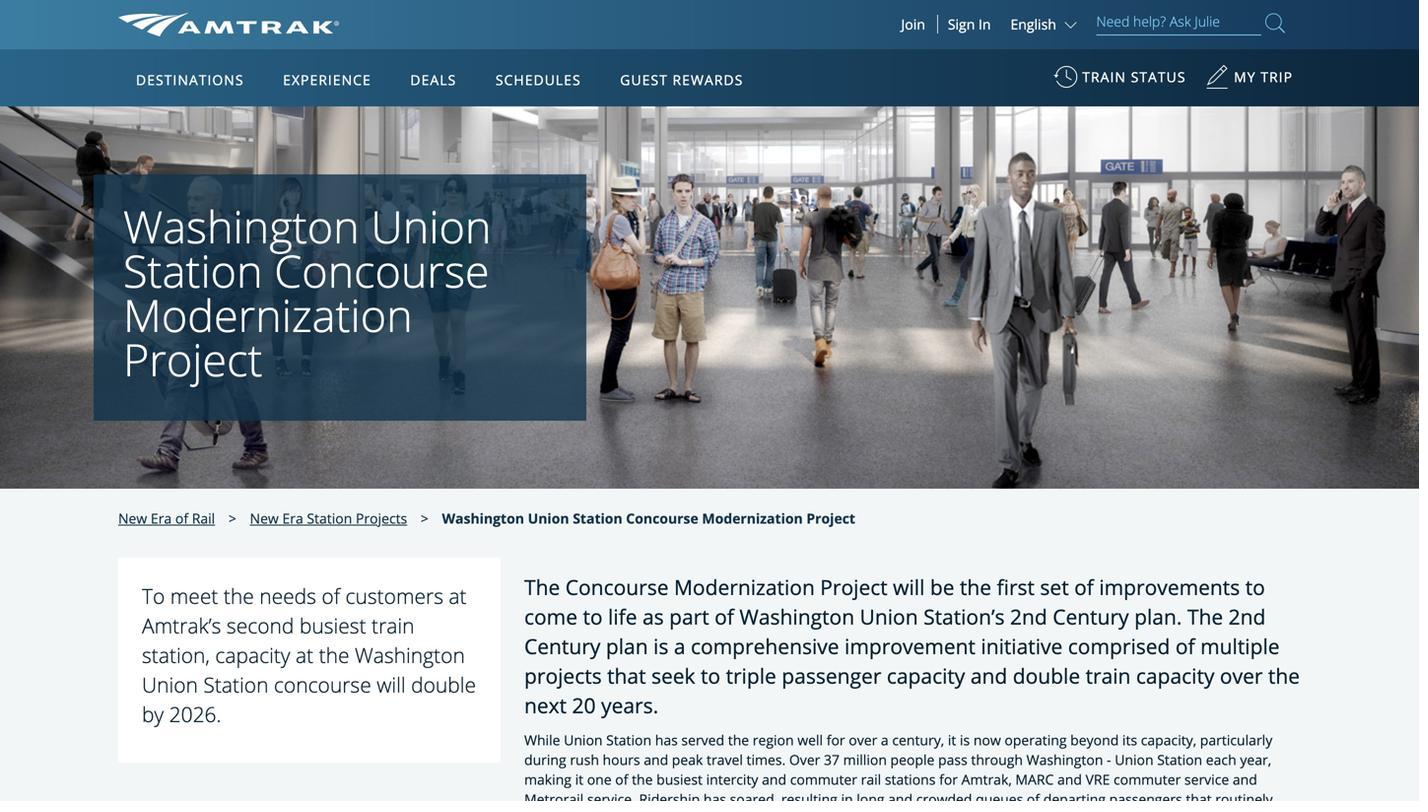 Task type: describe. For each thing, give the bounding box(es) containing it.
2 horizontal spatial to
[[1246, 573, 1266, 601]]

that inside while union station has served the region well for over a cen­tury, it is now operating beyond its capacity, particularly during rush hours and peak travel times. over 37 million people pass through washington - union station each year, making it one of the busiest intercity and commuter rail stations for amtrak, marc and vre commuter service and metrorail service. ridership has soared, resulting in long and crowded queues of de­parting passengers that routin
[[1186, 790, 1212, 802]]

of right set
[[1075, 573, 1094, 601]]

modernization inside washington union station concourse modernization project
[[123, 285, 413, 345]]

english
[[1011, 15, 1057, 34]]

comprehensive
[[691, 633, 840, 661]]

will inside to meet the needs of customers at amtrak's second busiest train station, capacity at the washington union station concourse will double by 2026.
[[377, 671, 406, 699]]

during
[[525, 751, 567, 770]]

needs
[[260, 582, 316, 610]]

train status
[[1083, 68, 1187, 86]]

be
[[931, 573, 955, 601]]

plan.
[[1135, 603, 1183, 631]]

of up service.
[[616, 771, 629, 789]]

of inside to meet the needs of customers at amtrak's second busiest train station, capacity at the washington union station concourse will double by 2026.
[[322, 582, 340, 610]]

resulting
[[782, 790, 838, 802]]

1 vertical spatial concourse
[[626, 509, 699, 528]]

1 horizontal spatial to
[[701, 662, 721, 690]]

of left rail at bottom left
[[175, 509, 188, 528]]

my trip button
[[1206, 58, 1294, 106]]

and down year,
[[1233, 771, 1258, 789]]

0 horizontal spatial the
[[525, 573, 560, 601]]

busiest inside to meet the needs of customers at amtrak's second busiest train station, capacity at the washington union station concourse will double by 2026.
[[300, 612, 366, 640]]

2 2nd from the left
[[1229, 603, 1266, 631]]

destinations button
[[128, 52, 252, 107]]

capacity inside to meet the needs of customers at amtrak's second busiest train station, capacity at the washington union station concourse will double by 2026.
[[215, 641, 290, 670]]

the down multiple
[[1269, 662, 1301, 690]]

peak
[[672, 751, 703, 770]]

set
[[1041, 573, 1069, 601]]

over
[[790, 751, 821, 770]]

cen­tury,
[[893, 731, 945, 750]]

1 2nd from the left
[[1011, 603, 1048, 631]]

metrorail
[[525, 790, 584, 802]]

one
[[587, 771, 612, 789]]

1 vertical spatial project
[[807, 509, 856, 528]]

washington inside to meet the needs of customers at amtrak's second busiest train station, capacity at the washington union station concourse will double by 2026.
[[355, 641, 465, 670]]

well
[[798, 731, 823, 750]]

rail
[[861, 771, 882, 789]]

new era of rail
[[118, 509, 215, 528]]

washington inside washington union station concourse modernization project
[[123, 196, 360, 256]]

hours
[[603, 751, 640, 770]]

improvement
[[845, 633, 976, 661]]

ridership
[[639, 790, 700, 802]]

trip
[[1261, 68, 1294, 86]]

double inside the concourse modernization project will be the first set of improvements to come to life as part of washington union station's 2nd century plan. the 2nd century plan is a comprehensive improvement initiative comprised of multiple projects that seek to triple passenger capacity and double train capacity over the next 20 years.
[[1013, 662, 1081, 690]]

guest rewards button
[[613, 52, 752, 107]]

queues
[[976, 790, 1024, 802]]

intercity
[[707, 771, 759, 789]]

regions map image
[[192, 165, 665, 441]]

status
[[1132, 68, 1187, 86]]

join
[[902, 15, 926, 34]]

to
[[142, 582, 165, 610]]

served
[[682, 731, 725, 750]]

that inside the concourse modernization project will be the first set of improvements to come to life as part of washington union station's 2nd century plan. the 2nd century plan is a comprehensive improvement initiative comprised of multiple projects that seek to triple passenger capacity and double train capacity over the next 20 years.
[[607, 662, 646, 690]]

as
[[643, 603, 664, 631]]

new for new era of rail
[[118, 509, 147, 528]]

and inside the concourse modernization project will be the first set of improvements to come to life as part of washington union station's 2nd century plan. the 2nd century plan is a comprehensive improvement initiative comprised of multiple projects that seek to triple passenger capacity and double train capacity over the next 20 years.
[[971, 662, 1008, 690]]

its
[[1123, 731, 1138, 750]]

each
[[1207, 751, 1237, 770]]

rail
[[192, 509, 215, 528]]

while
[[525, 731, 561, 750]]

people
[[891, 751, 935, 770]]

through
[[972, 751, 1023, 770]]

part
[[670, 603, 710, 631]]

rewards
[[673, 70, 744, 89]]

amtrak,
[[962, 771, 1012, 789]]

is inside the concourse modernization project will be the first set of improvements to come to life as part of washington union station's 2nd century plan. the 2nd century plan is a comprehensive improvement initiative comprised of multiple projects that seek to triple passenger capacity and double train capacity over the next 20 years.
[[654, 633, 669, 661]]

service
[[1185, 771, 1230, 789]]

schedules link
[[488, 49, 589, 106]]

train inside to meet the needs of customers at amtrak's second busiest train station, capacity at the washington union station concourse will double by 2026.
[[372, 612, 415, 640]]

station inside to meet the needs of customers at amtrak's second busiest train station, capacity at the washington union station concourse will double by 2026.
[[203, 671, 269, 699]]

sign in button
[[948, 15, 991, 34]]

projects
[[525, 662, 602, 690]]

triple
[[726, 662, 777, 690]]

comprised
[[1069, 633, 1171, 661]]

0 vertical spatial concourse
[[274, 241, 490, 301]]

travel
[[707, 751, 743, 770]]

0 vertical spatial at
[[449, 582, 467, 610]]

second
[[227, 612, 294, 640]]

washington union station concourse modernization project link
[[442, 509, 856, 528]]

guest rewards
[[620, 70, 744, 89]]

modernization inside the concourse modernization project will be the first set of improvements to come to life as part of washington union station's 2nd century plan. the 2nd century plan is a comprehensive improvement initiative comprised of multiple projects that seek to triple passenger capacity and double train capacity over the next 20 years.
[[674, 573, 815, 601]]

english button
[[1011, 15, 1082, 34]]

1 horizontal spatial for
[[940, 771, 958, 789]]

a inside the concourse modernization project will be the first set of improvements to come to life as part of washington union station's 2nd century plan. the 2nd century plan is a comprehensive improvement initiative comprised of multiple projects that seek to triple passenger capacity and double train capacity over the next 20 years.
[[674, 633, 686, 661]]

particularly
[[1201, 731, 1273, 750]]

and down stations
[[889, 790, 913, 802]]

by
[[142, 701, 164, 729]]

sign in
[[948, 15, 991, 34]]

deals
[[411, 70, 457, 89]]

million
[[844, 751, 887, 770]]

1 vertical spatial century
[[525, 633, 601, 661]]

1 horizontal spatial century
[[1053, 603, 1130, 631]]

2026.
[[169, 701, 221, 729]]

era for of
[[151, 509, 172, 528]]

0 vertical spatial has
[[655, 731, 678, 750]]

initiative
[[981, 633, 1063, 661]]

life
[[608, 603, 637, 631]]

search icon image
[[1266, 9, 1286, 36]]

project inside the concourse modernization project will be the first set of improvements to come to life as part of washington union station's 2nd century plan. the 2nd century plan is a comprehensive improvement initiative comprised of multiple projects that seek to triple passenger capacity and double train capacity over the next 20 years.
[[821, 573, 888, 601]]

passenger
[[782, 662, 882, 690]]

to meet the needs of customers at amtrak's second busiest train station, capacity at the washington union station concourse will double by 2026.
[[142, 582, 476, 729]]

now
[[974, 731, 1002, 750]]

the up second on the bottom left of the page
[[224, 582, 254, 610]]

de­parting
[[1044, 790, 1106, 802]]

application inside banner
[[192, 165, 665, 441]]

the up concourse
[[319, 641, 350, 670]]

1 commuter from the left
[[790, 771, 858, 789]]

vre
[[1086, 771, 1111, 789]]

beyond
[[1071, 731, 1119, 750]]

concourse inside the concourse modernization project will be the first set of improvements to come to life as part of washington union station's 2nd century plan. the 2nd century plan is a comprehensive improvement initiative comprised of multiple projects that seek to triple passenger capacity and double train capacity over the next 20 years.
[[566, 573, 669, 601]]

and left the peak
[[644, 751, 669, 770]]

0 vertical spatial project
[[123, 329, 263, 389]]

year,
[[1241, 751, 1272, 770]]



Task type: locate. For each thing, give the bounding box(es) containing it.
it
[[948, 731, 957, 750], [575, 771, 584, 789]]

0 vertical spatial to
[[1246, 573, 1266, 601]]

washington inside while union station has served the region well for over a cen­tury, it is now operating beyond its capacity, particularly during rush hours and peak travel times. over 37 million people pass through washington - union station each year, making it one of the busiest intercity and commuter rail stations for amtrak, marc and vre commuter service and metrorail service. ridership has soared, resulting in long and crowded queues of de­parting passengers that routin
[[1027, 751, 1104, 770]]

capacity,
[[1141, 731, 1197, 750]]

while union station has served the region well for over a cen­tury, it is now operating beyond its capacity, particularly during rush hours and peak travel times. over 37 million people pass through washington - union station each year, making it one of the busiest intercity and commuter rail stations for amtrak, marc and vre commuter service and metrorail service. ridership has soared, resulting in long and crowded queues of de­parting passengers that routin
[[525, 731, 1273, 802]]

region
[[753, 731, 794, 750]]

project
[[123, 329, 263, 389], [807, 509, 856, 528], [821, 573, 888, 601]]

0 vertical spatial busiest
[[300, 612, 366, 640]]

at up concourse
[[296, 641, 314, 670]]

passengers
[[1110, 790, 1183, 802]]

the up station's
[[960, 573, 992, 601]]

0 horizontal spatial for
[[827, 731, 846, 750]]

to up multiple
[[1246, 573, 1266, 601]]

banner
[[0, 0, 1420, 455]]

of down plan. at the bottom of page
[[1176, 633, 1196, 661]]

in
[[979, 15, 991, 34]]

busiest inside while union station has served the region well for over a cen­tury, it is now operating beyond its capacity, particularly during rush hours and peak travel times. over 37 million people pass through washington - union station each year, making it one of the busiest intercity and commuter rail stations for amtrak, marc and vre commuter service and metrorail service. ridership has soared, resulting in long and crowded queues of de­parting passengers that routin
[[657, 771, 703, 789]]

train
[[372, 612, 415, 640], [1086, 662, 1131, 690]]

washington inside the concourse modernization project will be the first set of improvements to come to life as part of washington union station's 2nd century plan. the 2nd century plan is a comprehensive improvement initiative comprised of multiple projects that seek to triple passenger capacity and double train capacity over the next 20 years.
[[740, 603, 855, 631]]

new era station projects
[[250, 509, 407, 528]]

the
[[525, 573, 560, 601], [1188, 603, 1224, 631]]

crowded
[[917, 790, 973, 802]]

0 horizontal spatial has
[[655, 731, 678, 750]]

experience
[[283, 70, 371, 89]]

meet
[[170, 582, 218, 610]]

1 new from the left
[[118, 509, 147, 528]]

double inside to meet the needs of customers at amtrak's second busiest train station, capacity at the washington union station concourse will double by 2026.
[[411, 671, 476, 699]]

a up million
[[881, 731, 889, 750]]

1 horizontal spatial capacity
[[887, 662, 966, 690]]

over inside the concourse modernization project will be the first set of improvements to come to life as part of washington union station's 2nd century plan. the 2nd century plan is a comprehensive improvement initiative comprised of multiple projects that seek to triple passenger capacity and double train capacity over the next 20 years.
[[1221, 662, 1263, 690]]

0 horizontal spatial 2nd
[[1011, 603, 1048, 631]]

train down comprised
[[1086, 662, 1131, 690]]

2nd up initiative
[[1011, 603, 1048, 631]]

over up million
[[849, 731, 878, 750]]

1 vertical spatial has
[[704, 790, 727, 802]]

service.
[[587, 790, 636, 802]]

1 vertical spatial washington union station concourse modernization project
[[442, 509, 856, 528]]

to right seek
[[701, 662, 721, 690]]

2 horizontal spatial capacity
[[1137, 662, 1215, 690]]

is left now
[[960, 731, 970, 750]]

in
[[842, 790, 853, 802]]

0 horizontal spatial commuter
[[790, 771, 858, 789]]

commuter up passengers on the bottom right
[[1114, 771, 1181, 789]]

concourse
[[274, 671, 371, 699]]

projects
[[356, 509, 407, 528]]

0 vertical spatial a
[[674, 633, 686, 661]]

will
[[893, 573, 925, 601], [377, 671, 406, 699]]

of
[[175, 509, 188, 528], [1075, 573, 1094, 601], [322, 582, 340, 610], [715, 603, 734, 631], [1176, 633, 1196, 661], [616, 771, 629, 789], [1027, 790, 1040, 802]]

1 vertical spatial train
[[1086, 662, 1131, 690]]

union inside washington union station concourse modernization project
[[371, 196, 491, 256]]

era for station
[[282, 509, 303, 528]]

rush
[[570, 751, 599, 770]]

1 horizontal spatial new
[[250, 509, 279, 528]]

making
[[525, 771, 572, 789]]

1 horizontal spatial has
[[704, 790, 727, 802]]

has down intercity
[[704, 790, 727, 802]]

of down marc
[[1027, 790, 1040, 802]]

1 horizontal spatial commuter
[[1114, 771, 1181, 789]]

busiest up "ridership"
[[657, 771, 703, 789]]

1 vertical spatial at
[[296, 641, 314, 670]]

the up multiple
[[1188, 603, 1224, 631]]

commuter
[[790, 771, 858, 789], [1114, 771, 1181, 789]]

0 horizontal spatial new
[[118, 509, 147, 528]]

will right concourse
[[377, 671, 406, 699]]

Please enter your search item search field
[[1097, 10, 1262, 35]]

2 vertical spatial to
[[701, 662, 721, 690]]

0 vertical spatial it
[[948, 731, 957, 750]]

that down plan
[[607, 662, 646, 690]]

20
[[572, 692, 596, 720]]

1 vertical spatial to
[[583, 603, 603, 631]]

capacity
[[215, 641, 290, 670], [887, 662, 966, 690], [1137, 662, 1215, 690]]

1 horizontal spatial busiest
[[657, 771, 703, 789]]

commuter down 37
[[790, 771, 858, 789]]

0 vertical spatial washington union station concourse modernization project
[[123, 196, 491, 389]]

plan
[[606, 633, 648, 661]]

destinations
[[136, 70, 244, 89]]

1 vertical spatial that
[[1186, 790, 1212, 802]]

0 vertical spatial that
[[607, 662, 646, 690]]

times.
[[747, 751, 786, 770]]

2 era from the left
[[282, 509, 303, 528]]

my
[[1235, 68, 1257, 86]]

1 horizontal spatial 2nd
[[1229, 603, 1266, 631]]

union inside the concourse modernization project will be the first set of improvements to come to life as part of washington union station's 2nd century plan. the 2nd century plan is a comprehensive improvement initiative comprised of multiple projects that seek to triple passenger capacity and double train capacity over the next 20 years.
[[860, 603, 919, 631]]

a up seek
[[674, 633, 686, 661]]

over down multiple
[[1221, 662, 1263, 690]]

has
[[655, 731, 678, 750], [704, 790, 727, 802]]

and up de­parting
[[1058, 771, 1083, 789]]

of right part
[[715, 603, 734, 631]]

0 vertical spatial will
[[893, 573, 925, 601]]

experience button
[[275, 52, 379, 107]]

will left be
[[893, 573, 925, 601]]

era up needs
[[282, 509, 303, 528]]

1 horizontal spatial it
[[948, 731, 957, 750]]

1 vertical spatial over
[[849, 731, 878, 750]]

2 new from the left
[[250, 509, 279, 528]]

capacity down plan. at the bottom of page
[[1137, 662, 1215, 690]]

1 vertical spatial busiest
[[657, 771, 703, 789]]

1 horizontal spatial era
[[282, 509, 303, 528]]

0 horizontal spatial is
[[654, 633, 669, 661]]

a inside while union station has served the region well for over a cen­tury, it is now operating beyond its capacity, particularly during rush hours and peak travel times. over 37 million people pass through washington - union station each year, making it one of the busiest intercity and commuter rail stations for amtrak, marc and vre commuter service and metrorail service. ridership has soared, resulting in long and crowded queues of de­parting passengers that routin
[[881, 731, 889, 750]]

1 horizontal spatial is
[[960, 731, 970, 750]]

to left life
[[583, 603, 603, 631]]

that down service
[[1186, 790, 1212, 802]]

new right rail at bottom left
[[250, 509, 279, 528]]

0 vertical spatial the
[[525, 573, 560, 601]]

capacity down second on the bottom left of the page
[[215, 641, 290, 670]]

2nd up multiple
[[1229, 603, 1266, 631]]

0 vertical spatial is
[[654, 633, 669, 661]]

new left rail at bottom left
[[118, 509, 147, 528]]

the
[[960, 573, 992, 601], [224, 582, 254, 610], [319, 641, 350, 670], [1269, 662, 1301, 690], [728, 731, 749, 750], [632, 771, 653, 789]]

it up pass
[[948, 731, 957, 750]]

train inside the concourse modernization project will be the first set of improvements to come to life as part of washington union station's 2nd century plan. the 2nd century plan is a comprehensive improvement initiative comprised of multiple projects that seek to triple passenger capacity and double train capacity over the next 20 years.
[[1086, 662, 1131, 690]]

and
[[971, 662, 1008, 690], [644, 751, 669, 770], [762, 771, 787, 789], [1058, 771, 1083, 789], [1233, 771, 1258, 789], [889, 790, 913, 802]]

and down initiative
[[971, 662, 1008, 690]]

marc
[[1016, 771, 1054, 789]]

sign
[[948, 15, 975, 34]]

new for new era station projects
[[250, 509, 279, 528]]

0 horizontal spatial over
[[849, 731, 878, 750]]

1 horizontal spatial that
[[1186, 790, 1212, 802]]

schedules
[[496, 70, 581, 89]]

capacity down improvement
[[887, 662, 966, 690]]

guest
[[620, 70, 668, 89]]

long
[[857, 790, 885, 802]]

busiest down needs
[[300, 612, 366, 640]]

over inside while union station has served the region well for over a cen­tury, it is now operating beyond its capacity, particularly during rush hours and peak travel times. over 37 million people pass through washington - union station each year, making it one of the busiest intercity and commuter rail stations for amtrak, marc and vre commuter service and metrorail service. ridership has soared, resulting in long and crowded queues of de­parting passengers that routin
[[849, 731, 878, 750]]

0 vertical spatial modernization
[[123, 285, 413, 345]]

0 horizontal spatial at
[[296, 641, 314, 670]]

application
[[192, 165, 665, 441]]

join button
[[890, 15, 938, 34]]

0 horizontal spatial era
[[151, 509, 172, 528]]

train down customers
[[372, 612, 415, 640]]

2 commuter from the left
[[1114, 771, 1181, 789]]

has up the peak
[[655, 731, 678, 750]]

washington
[[123, 196, 360, 256], [442, 509, 525, 528], [740, 603, 855, 631], [355, 641, 465, 670], [1027, 751, 1104, 770]]

0 vertical spatial century
[[1053, 603, 1130, 631]]

1 horizontal spatial double
[[1013, 662, 1081, 690]]

union
[[371, 196, 491, 256], [528, 509, 569, 528], [860, 603, 919, 631], [142, 671, 198, 699], [564, 731, 603, 750], [1115, 751, 1154, 770]]

pass
[[939, 751, 968, 770]]

a
[[674, 633, 686, 661], [881, 731, 889, 750]]

station's
[[924, 603, 1005, 631]]

0 horizontal spatial will
[[377, 671, 406, 699]]

1 horizontal spatial train
[[1086, 662, 1131, 690]]

0 horizontal spatial that
[[607, 662, 646, 690]]

double
[[1013, 662, 1081, 690], [411, 671, 476, 699]]

2 vertical spatial modernization
[[674, 573, 815, 601]]

is down as
[[654, 633, 669, 661]]

banner containing join
[[0, 0, 1420, 455]]

soared,
[[730, 790, 778, 802]]

years.
[[601, 692, 659, 720]]

0 vertical spatial train
[[372, 612, 415, 640]]

at right customers
[[449, 582, 467, 610]]

0 horizontal spatial double
[[411, 671, 476, 699]]

for up 37
[[827, 731, 846, 750]]

the down hours
[[632, 771, 653, 789]]

my trip
[[1235, 68, 1294, 86]]

0 horizontal spatial capacity
[[215, 641, 290, 670]]

1 vertical spatial it
[[575, 771, 584, 789]]

0 vertical spatial for
[[827, 731, 846, 750]]

1 era from the left
[[151, 509, 172, 528]]

improvements
[[1100, 573, 1241, 601]]

it left one
[[575, 771, 584, 789]]

0 horizontal spatial train
[[372, 612, 415, 640]]

for up crowded
[[940, 771, 958, 789]]

1 horizontal spatial at
[[449, 582, 467, 610]]

modernization
[[123, 285, 413, 345], [702, 509, 803, 528], [674, 573, 815, 601]]

washington union station concourse modernization project
[[123, 196, 491, 389], [442, 509, 856, 528]]

concourse
[[274, 241, 490, 301], [626, 509, 699, 528], [566, 573, 669, 601]]

will inside the concourse modernization project will be the first set of improvements to come to life as part of washington union station's 2nd century plan. the 2nd century plan is a comprehensive improvement initiative comprised of multiple projects that seek to triple passenger capacity and double train capacity over the next 20 years.
[[893, 573, 925, 601]]

the concourse modernization project will be the first set of improvements to come to life as part of washington union station's 2nd century plan. the 2nd century plan is a comprehensive improvement initiative comprised of multiple projects that seek to triple passenger capacity and double train capacity over the next 20 years.
[[525, 573, 1301, 720]]

is inside while union station has served the region well for over a cen­tury, it is now operating beyond its capacity, particularly during rush hours and peak travel times. over 37 million people pass through washington - union station each year, making it one of the busiest intercity and commuter rail stations for amtrak, marc and vre commuter service and metrorail service. ridership has soared, resulting in long and crowded queues of de­parting passengers that routin
[[960, 731, 970, 750]]

-
[[1107, 751, 1112, 770]]

union inside to meet the needs of customers at amtrak's second busiest train station, capacity at the washington union station concourse will double by 2026.
[[142, 671, 198, 699]]

0 horizontal spatial century
[[525, 633, 601, 661]]

0 horizontal spatial a
[[674, 633, 686, 661]]

century up comprised
[[1053, 603, 1130, 631]]

2 vertical spatial project
[[821, 573, 888, 601]]

0 vertical spatial over
[[1221, 662, 1263, 690]]

train status link
[[1054, 58, 1187, 106]]

0 horizontal spatial it
[[575, 771, 584, 789]]

2 vertical spatial concourse
[[566, 573, 669, 601]]

is
[[654, 633, 669, 661], [960, 731, 970, 750]]

stations
[[885, 771, 936, 789]]

2nd
[[1011, 603, 1048, 631], [1229, 603, 1266, 631]]

37
[[824, 751, 840, 770]]

the up travel
[[728, 731, 749, 750]]

amtrak image
[[118, 13, 339, 36]]

0 horizontal spatial busiest
[[300, 612, 366, 640]]

multiple
[[1201, 633, 1280, 661]]

new era station projects link
[[250, 509, 407, 528]]

train
[[1083, 68, 1127, 86]]

the up come
[[525, 573, 560, 601]]

of right needs
[[322, 582, 340, 610]]

1 vertical spatial is
[[960, 731, 970, 750]]

1 vertical spatial the
[[1188, 603, 1224, 631]]

0 horizontal spatial to
[[583, 603, 603, 631]]

operating
[[1005, 731, 1067, 750]]

era
[[151, 509, 172, 528], [282, 509, 303, 528]]

next
[[525, 692, 567, 720]]

deals button
[[403, 52, 465, 107]]

first
[[997, 573, 1035, 601]]

1 vertical spatial for
[[940, 771, 958, 789]]

1 vertical spatial modernization
[[702, 509, 803, 528]]

century up projects
[[525, 633, 601, 661]]

busiest
[[300, 612, 366, 640], [657, 771, 703, 789]]

1 horizontal spatial will
[[893, 573, 925, 601]]

seek
[[652, 662, 696, 690]]

era left rail at bottom left
[[151, 509, 172, 528]]

and down times.
[[762, 771, 787, 789]]

1 horizontal spatial the
[[1188, 603, 1224, 631]]

1 vertical spatial a
[[881, 731, 889, 750]]

1 horizontal spatial over
[[1221, 662, 1263, 690]]

1 vertical spatial will
[[377, 671, 406, 699]]

1 horizontal spatial a
[[881, 731, 889, 750]]

come
[[525, 603, 578, 631]]



Task type: vqa. For each thing, say whether or not it's contained in the screenshot.
"Personal" at the left
no



